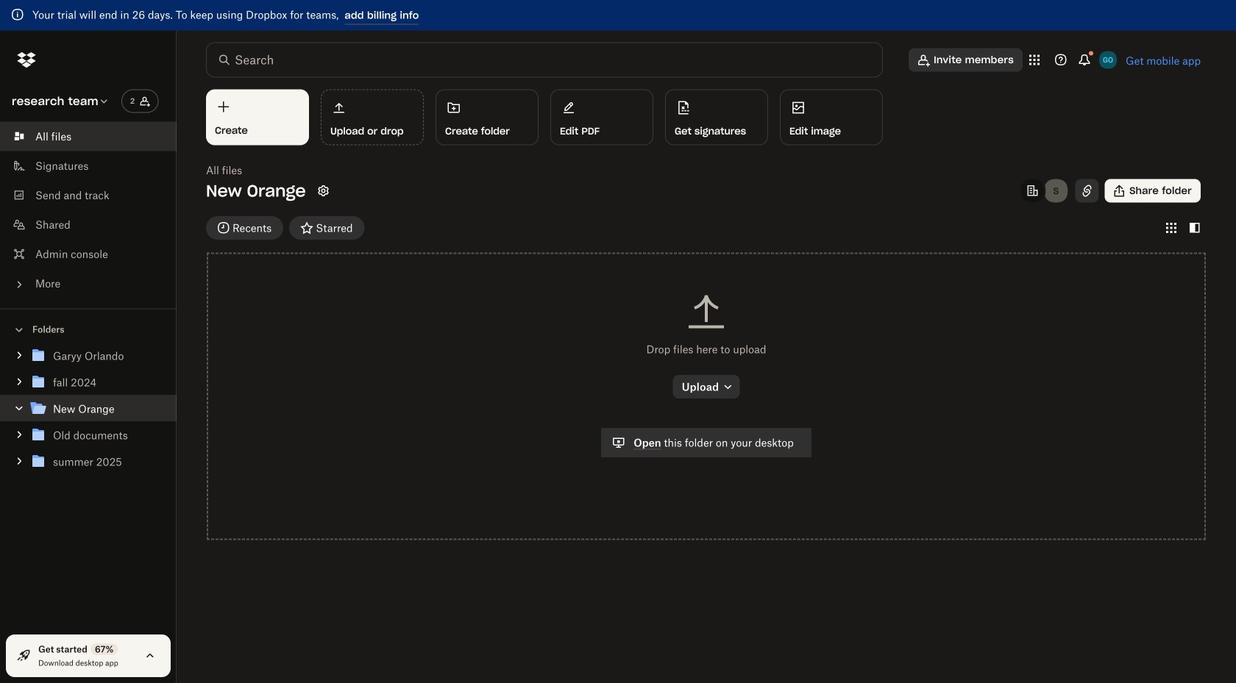 Task type: describe. For each thing, give the bounding box(es) containing it.
folder settings image
[[315, 182, 332, 200]]



Task type: vqa. For each thing, say whether or not it's contained in the screenshot.
Shared folder, Shared #1 row
no



Task type: locate. For each thing, give the bounding box(es) containing it.
list
[[0, 113, 177, 309]]

dropbox image
[[12, 45, 41, 75]]

list item
[[0, 122, 177, 151]]

Search in folder "Dropbox" text field
[[235, 51, 852, 69]]

more image
[[12, 277, 26, 292]]

group
[[0, 340, 177, 487]]

alert
[[0, 0, 1237, 31]]



